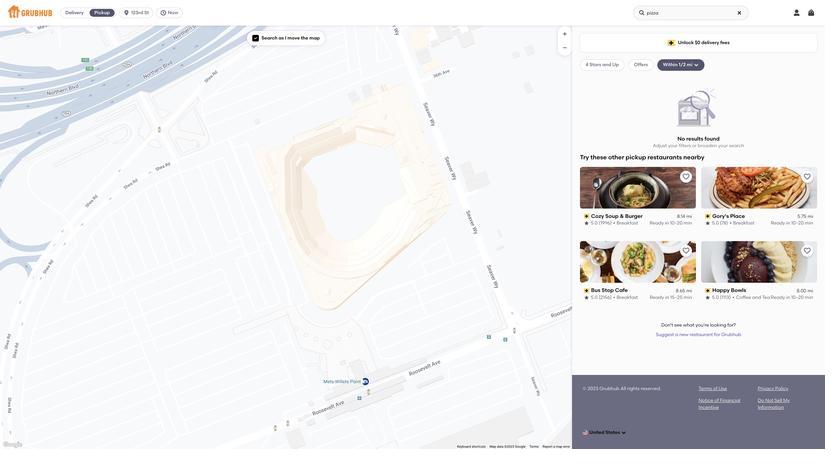 Task type: vqa. For each thing, say whether or not it's contained in the screenshot.
MAP region
yes



Task type: locate. For each thing, give the bounding box(es) containing it.
st
[[144, 10, 149, 15]]

star icon image for happy bowls
[[706, 295, 711, 301]]

a inside suggest a new restaurant for grubhub button
[[676, 332, 679, 338]]

do
[[759, 398, 765, 404]]

5.0 left (78)
[[713, 221, 720, 226]]

and left the "tea"
[[753, 295, 762, 301]]

united
[[590, 430, 605, 436]]

8.14
[[678, 214, 686, 220]]

ready in 10–20 min down 8.14 on the right top of page
[[650, 221, 693, 226]]

of for notice
[[715, 398, 720, 404]]

1 your from the left
[[669, 143, 679, 149]]

star icon image down subscription pass image
[[706, 221, 711, 226]]

now
[[168, 10, 178, 15]]

svg image
[[808, 9, 816, 17], [738, 10, 743, 15], [622, 431, 627, 436]]

found
[[705, 136, 720, 142]]

move
[[288, 35, 300, 41]]

subscription pass image
[[585, 214, 590, 219], [585, 289, 590, 293], [706, 289, 712, 293]]

subscription pass image left happy
[[706, 289, 712, 293]]

1 horizontal spatial map
[[556, 445, 563, 449]]

a left "new"
[[676, 332, 679, 338]]

soup
[[606, 213, 619, 219]]

delivery
[[65, 10, 84, 15]]

no results found adjust your filters or broaden your search
[[654, 136, 745, 149]]

try
[[581, 154, 590, 161]]

unlock $0 delivery fees
[[679, 40, 730, 45]]

min down 8.14 mi on the top of page
[[684, 221, 693, 226]]

5.75 mi
[[798, 214, 814, 220]]

subscription pass image left the bus on the bottom of page
[[585, 289, 590, 293]]

8.65
[[677, 288, 686, 294]]

cozy soup & burger
[[592, 213, 643, 219]]

5.0 down "cozy"
[[592, 221, 598, 226]]

in for happy bowls
[[787, 295, 791, 301]]

1 vertical spatial terms
[[530, 445, 539, 449]]

10–20 down 5.75
[[792, 221, 805, 226]]

mi
[[688, 62, 693, 68], [687, 214, 693, 220], [809, 214, 814, 220], [687, 288, 693, 294], [809, 288, 814, 294]]

gory's place logo image
[[702, 167, 818, 209]]

min down 8.65 mi
[[684, 295, 693, 301]]

or
[[693, 143, 698, 149]]

of for terms
[[714, 386, 718, 392]]

adjust
[[654, 143, 668, 149]]

unlock
[[679, 40, 695, 45]]

map
[[490, 445, 497, 449]]

terms for terms link at the bottom
[[530, 445, 539, 449]]

star icon image for gory's place
[[706, 221, 711, 226]]

10–20 for gory's place
[[792, 221, 805, 226]]

5.0 for cozy soup & burger
[[592, 221, 598, 226]]

1 vertical spatial of
[[715, 398, 720, 404]]

breakfast down place
[[734, 221, 755, 226]]

0 horizontal spatial map
[[310, 35, 320, 41]]

breakfast down the cafe
[[617, 295, 639, 301]]

8.14 mi
[[678, 214, 693, 220]]

main navigation navigation
[[0, 0, 826, 26]]

ready in 10–20 min
[[650, 221, 693, 226], [772, 221, 814, 226], [772, 295, 814, 301]]

15–25
[[671, 295, 683, 301]]

a for suggest
[[676, 332, 679, 338]]

1/2
[[680, 62, 686, 68]]

star icon image for bus stop cafe
[[585, 295, 590, 301]]

save this restaurant image for gory's place
[[804, 173, 812, 181]]

mi for cozy soup & burger
[[687, 214, 693, 220]]

happy
[[713, 288, 731, 294]]

united states button
[[583, 427, 627, 439]]

of left use
[[714, 386, 718, 392]]

happy bowls
[[713, 288, 747, 294]]

rights
[[628, 386, 640, 392]]

of
[[714, 386, 718, 392], [715, 398, 720, 404]]

a right report on the bottom right of page
[[554, 445, 556, 449]]

your down no
[[669, 143, 679, 149]]

language select image
[[583, 431, 589, 436]]

google image
[[2, 441, 23, 450]]

ready in 10–20 min down 8.00
[[772, 295, 814, 301]]

(2156)
[[599, 295, 612, 301]]

save this restaurant image for bus stop cafe
[[683, 247, 691, 255]]

mi right 5.75
[[809, 214, 814, 220]]

broaden
[[699, 143, 718, 149]]

1 vertical spatial grubhub
[[600, 386, 620, 392]]

ready for bus stop cafe
[[651, 295, 665, 301]]

5.75
[[798, 214, 807, 220]]

5.0 down the bus on the bottom of page
[[592, 295, 598, 301]]

5.0 for bus stop cafe
[[592, 295, 598, 301]]

star icon image for cozy soup & burger
[[585, 221, 590, 226]]

• breakfast down place
[[731, 221, 755, 226]]

in for cozy soup & burger
[[666, 221, 670, 226]]

pickup
[[95, 10, 110, 15]]

minus icon image
[[562, 45, 569, 51]]

not
[[766, 398, 774, 404]]

breakfast down &
[[617, 221, 639, 226]]

© 2023 grubhub all rights reserved.
[[583, 386, 662, 392]]

breakfast
[[617, 221, 639, 226], [734, 221, 755, 226], [617, 295, 639, 301]]

terms up the notice
[[699, 386, 713, 392]]

within
[[664, 62, 678, 68]]

a
[[676, 332, 679, 338], [554, 445, 556, 449]]

terms
[[699, 386, 713, 392], [530, 445, 539, 449]]

star icon image left the 5.0 (1113)
[[706, 295, 711, 301]]

• breakfast down &
[[614, 221, 639, 226]]

svg image
[[794, 9, 802, 17], [123, 10, 130, 16], [160, 10, 167, 16], [639, 10, 646, 16], [254, 36, 258, 40], [694, 62, 700, 68]]

mi right 8.00
[[809, 288, 814, 294]]

map
[[310, 35, 320, 41], [556, 445, 563, 449]]

in for bus stop cafe
[[666, 295, 670, 301]]

states
[[606, 430, 621, 436]]

1 horizontal spatial a
[[676, 332, 679, 338]]

burger
[[626, 213, 643, 219]]

1 horizontal spatial and
[[753, 295, 762, 301]]

bus
[[592, 288, 601, 294]]

(1113)
[[721, 295, 732, 301]]

of inside notice of financial incentive
[[715, 398, 720, 404]]

terms left report on the bottom right of page
[[530, 445, 539, 449]]

gory's
[[713, 213, 730, 219]]

1 vertical spatial and
[[753, 295, 762, 301]]

1 horizontal spatial grubhub
[[722, 332, 742, 338]]

1 horizontal spatial terms
[[699, 386, 713, 392]]

restaurants
[[648, 154, 683, 161]]

0 vertical spatial grubhub
[[722, 332, 742, 338]]

subscription pass image left "cozy"
[[585, 214, 590, 219]]

• down soup
[[614, 221, 616, 226]]

all
[[621, 386, 627, 392]]

min down 5.75 mi
[[806, 221, 814, 226]]

1 horizontal spatial your
[[719, 143, 729, 149]]

• right (1113)
[[733, 295, 735, 301]]

place
[[731, 213, 746, 219]]

terms for terms of use
[[699, 386, 713, 392]]

10–20 down 8.00
[[792, 295, 805, 301]]

5.0 for happy bowls
[[713, 295, 720, 301]]

ready in 10–20 min for cozy soup & burger
[[650, 221, 693, 226]]

• breakfast down the cafe
[[614, 295, 639, 301]]

mi for gory's place
[[809, 214, 814, 220]]

what
[[684, 323, 695, 329]]

terms of use
[[699, 386, 728, 392]]

ready in 10–20 min for happy bowls
[[772, 295, 814, 301]]

breakfast for bus stop cafe
[[617, 295, 639, 301]]

your down found
[[719, 143, 729, 149]]

0 horizontal spatial svg image
[[622, 431, 627, 436]]

grubhub left all at bottom
[[600, 386, 620, 392]]

• down bus stop cafe
[[614, 295, 616, 301]]

suggest a new restaurant for grubhub button
[[654, 329, 745, 341]]

breakfast for cozy soup & burger
[[617, 221, 639, 226]]

subscription pass image
[[706, 214, 712, 219]]

• right (78)
[[731, 221, 732, 226]]

shortcuts
[[472, 445, 486, 449]]

and for up
[[603, 62, 612, 68]]

of up incentive in the right of the page
[[715, 398, 720, 404]]

• coffee and tea
[[733, 295, 771, 301]]

0 vertical spatial and
[[603, 62, 612, 68]]

0 horizontal spatial and
[[603, 62, 612, 68]]

save this restaurant image
[[804, 173, 812, 181], [683, 247, 691, 255], [804, 247, 812, 255]]

5.0
[[592, 221, 598, 226], [713, 221, 720, 226], [592, 295, 598, 301], [713, 295, 720, 301]]

data
[[498, 445, 504, 449]]

ready in 10–20 min down 5.75
[[772, 221, 814, 226]]

0 vertical spatial map
[[310, 35, 320, 41]]

5.0 (1996)
[[592, 221, 612, 226]]

star icon image left 5.0 (2156)
[[585, 295, 590, 301]]

star icon image
[[585, 221, 590, 226], [706, 221, 711, 226], [585, 295, 590, 301], [706, 295, 711, 301]]

map right the on the left top of the page
[[310, 35, 320, 41]]

2 horizontal spatial svg image
[[808, 9, 816, 17]]

min down '8.00 mi'
[[806, 295, 814, 301]]

keyboard shortcuts button
[[458, 445, 486, 450]]

star icon image left 5.0 (1996)
[[585, 221, 590, 226]]

mi right '8.65'
[[687, 288, 693, 294]]

looking
[[711, 323, 727, 329]]

reserved.
[[641, 386, 662, 392]]

5.0 for gory's place
[[713, 221, 720, 226]]

for?
[[728, 323, 737, 329]]

•
[[614, 221, 616, 226], [731, 221, 732, 226], [614, 295, 616, 301], [733, 295, 735, 301]]

grubhub down for?
[[722, 332, 742, 338]]

10–20 down 8.14 on the right top of page
[[671, 221, 683, 226]]

0 horizontal spatial terms
[[530, 445, 539, 449]]

grubhub plus flag logo image
[[668, 40, 676, 46]]

mi right 8.14 on the right top of page
[[687, 214, 693, 220]]

0 vertical spatial of
[[714, 386, 718, 392]]

report a map error
[[543, 445, 571, 449]]

save this restaurant image for happy bowls
[[804, 247, 812, 255]]

map left error
[[556, 445, 563, 449]]

1 vertical spatial a
[[554, 445, 556, 449]]

min for bus stop cafe
[[684, 295, 693, 301]]

0 horizontal spatial a
[[554, 445, 556, 449]]

and left up
[[603, 62, 612, 68]]

0 horizontal spatial your
[[669, 143, 679, 149]]

10–20
[[671, 221, 683, 226], [792, 221, 805, 226], [792, 295, 805, 301]]

ready
[[650, 221, 665, 226], [772, 221, 786, 226], [651, 295, 665, 301], [772, 295, 786, 301]]

financial
[[721, 398, 741, 404]]

1 vertical spatial map
[[556, 445, 563, 449]]

0 vertical spatial a
[[676, 332, 679, 338]]

0 vertical spatial terms
[[699, 386, 713, 392]]

privacy
[[759, 386, 775, 392]]

5.0 down happy
[[713, 295, 720, 301]]



Task type: describe. For each thing, give the bounding box(es) containing it.
pickup
[[626, 154, 647, 161]]

stars
[[590, 62, 602, 68]]

privacy policy
[[759, 386, 789, 392]]

filters
[[680, 143, 692, 149]]

use
[[719, 386, 728, 392]]

incentive
[[699, 405, 720, 411]]

svg image inside now button
[[160, 10, 167, 16]]

don't
[[662, 323, 674, 329]]

results
[[687, 136, 704, 142]]

search
[[730, 143, 745, 149]]

min for gory's place
[[806, 221, 814, 226]]

pickup button
[[88, 8, 116, 18]]

• for stop
[[614, 295, 616, 301]]

happy bowls logo image
[[702, 242, 818, 283]]

mi for bus stop cafe
[[687, 288, 693, 294]]

tea
[[763, 295, 771, 301]]

delivery button
[[61, 8, 88, 18]]

for
[[715, 332, 721, 338]]

notice of financial incentive
[[699, 398, 741, 411]]

stop
[[602, 288, 614, 294]]

and for tea
[[753, 295, 762, 301]]

min for happy bowls
[[806, 295, 814, 301]]

4 stars and up
[[586, 62, 620, 68]]

cozy
[[592, 213, 605, 219]]

within 1/2 mi
[[664, 62, 693, 68]]

svg image inside "united states" button
[[622, 431, 627, 436]]

subscription pass image for bus stop cafe
[[585, 289, 590, 293]]

save this restaurant button for bus stop cafe
[[681, 245, 693, 257]]

• for place
[[731, 221, 732, 226]]

4
[[586, 62, 589, 68]]

save this restaurant image
[[683, 173, 691, 181]]

bowls
[[732, 288, 747, 294]]

grubhub inside suggest a new restaurant for grubhub button
[[722, 332, 742, 338]]

fees
[[721, 40, 730, 45]]

i
[[285, 35, 287, 41]]

up
[[613, 62, 620, 68]]

&
[[621, 213, 625, 219]]

10–20 for cozy soup & burger
[[671, 221, 683, 226]]

map data ©2023 google
[[490, 445, 526, 449]]

new
[[680, 332, 689, 338]]

try these other pickup restaurants nearby
[[581, 154, 705, 161]]

error
[[564, 445, 571, 449]]

ready for gory's place
[[772, 221, 786, 226]]

©2023
[[505, 445, 515, 449]]

save this restaurant button for happy bowls
[[802, 245, 814, 257]]

save this restaurant button for gory's place
[[802, 171, 814, 183]]

0 horizontal spatial grubhub
[[600, 386, 620, 392]]

coffee
[[737, 295, 752, 301]]

google
[[516, 445, 526, 449]]

123rd st button
[[119, 8, 156, 18]]

privacy policy link
[[759, 386, 789, 392]]

search
[[262, 35, 278, 41]]

min for cozy soup & burger
[[684, 221, 693, 226]]

1 horizontal spatial svg image
[[738, 10, 743, 15]]

report
[[543, 445, 553, 449]]

ready for happy bowls
[[772, 295, 786, 301]]

offers
[[635, 62, 649, 68]]

5.0 (1113)
[[713, 295, 732, 301]]

other
[[609, 154, 625, 161]]

mi right 1/2
[[688, 62, 693, 68]]

123rd
[[131, 10, 143, 15]]

terms link
[[530, 445, 539, 449]]

keyboard shortcuts
[[458, 445, 486, 449]]

• breakfast for place
[[731, 221, 755, 226]]

suggest
[[657, 332, 675, 338]]

ready in 15–25 min
[[651, 295, 693, 301]]

breakfast for gory's place
[[734, 221, 755, 226]]

subscription pass image for cozy soup & burger
[[585, 214, 590, 219]]

10–20 for happy bowls
[[792, 295, 805, 301]]

plus icon image
[[562, 31, 569, 37]]

• breakfast for soup
[[614, 221, 639, 226]]

terms of use link
[[699, 386, 728, 392]]

map region
[[0, 0, 599, 450]]

• breakfast for stop
[[614, 295, 639, 301]]

my
[[784, 398, 791, 404]]

$0
[[696, 40, 701, 45]]

do not sell my information link
[[759, 398, 791, 411]]

ready for cozy soup & burger
[[650, 221, 665, 226]]

save this restaurant button for cozy soup & burger
[[681, 171, 693, 183]]

a for report
[[554, 445, 556, 449]]

(1996)
[[599, 221, 612, 226]]

you're
[[696, 323, 710, 329]]

sell
[[775, 398, 783, 404]]

5.0 (78)
[[713, 221, 729, 226]]

• for bowls
[[733, 295, 735, 301]]

suggest a new restaurant for grubhub
[[657, 332, 742, 338]]

do not sell my information
[[759, 398, 791, 411]]

mi for happy bowls
[[809, 288, 814, 294]]

2 your from the left
[[719, 143, 729, 149]]

these
[[591, 154, 607, 161]]

now button
[[156, 8, 185, 18]]

bus stop cafe
[[592, 288, 629, 294]]

policy
[[776, 386, 789, 392]]

bus stop cafe logo image
[[581, 242, 697, 283]]

cozy soup & burger logo image
[[581, 167, 697, 209]]

gory's place
[[713, 213, 746, 219]]

subscription pass image for happy bowls
[[706, 289, 712, 293]]

notice
[[699, 398, 714, 404]]

©
[[583, 386, 587, 392]]

Search for food, convenience, alcohol... search field
[[634, 6, 750, 20]]

restaurant
[[690, 332, 714, 338]]

no
[[678, 136, 686, 142]]

notice of financial incentive link
[[699, 398, 741, 411]]

in for gory's place
[[787, 221, 791, 226]]

123rd st
[[131, 10, 149, 15]]

the
[[301, 35, 309, 41]]

2023
[[588, 386, 599, 392]]

svg image inside 123rd st button
[[123, 10, 130, 16]]

ready in 10–20 min for gory's place
[[772, 221, 814, 226]]

• for soup
[[614, 221, 616, 226]]



